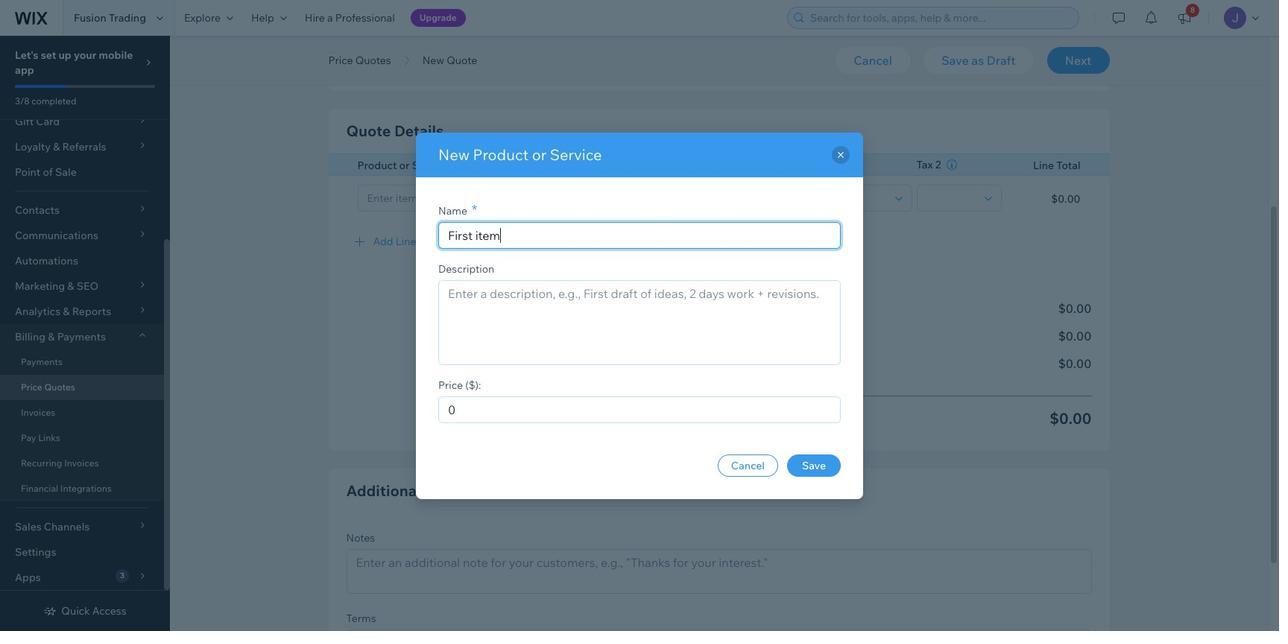 Task type: describe. For each thing, give the bounding box(es) containing it.
1 horizontal spatial or
[[532, 145, 547, 164]]

line total
[[1034, 159, 1081, 172]]

save as draft
[[942, 53, 1016, 68]]

payments inside popup button
[[57, 330, 106, 344]]

add
[[373, 235, 393, 248]]

total price:
[[728, 409, 807, 428]]

pay links link
[[0, 426, 164, 451]]

trading
[[109, 11, 146, 25]]

settings link
[[0, 540, 164, 565]]

quantity
[[774, 159, 817, 172]]

draft
[[987, 53, 1016, 68]]

expiry
[[346, 28, 376, 42]]

pay links
[[21, 433, 60, 444]]

billing & payments button
[[0, 324, 164, 350]]

fusion
[[74, 11, 106, 25]]

mobile
[[99, 48, 133, 62]]

Enter item here field
[[363, 185, 497, 211]]

recurring invoices link
[[0, 451, 164, 477]]

financial integrations
[[21, 483, 112, 494]]

payment terms
[[537, 28, 613, 42]]

price left ($):
[[438, 378, 463, 392]]

quick
[[61, 605, 90, 618]]

item
[[419, 235, 441, 248]]

subtotal
[[728, 301, 776, 316]]

cancel button for save as draft
[[836, 47, 910, 74]]

cancel button for save
[[718, 455, 779, 477]]

links
[[38, 433, 60, 444]]

access
[[92, 605, 127, 618]]

let's
[[15, 48, 38, 62]]

fusion trading
[[74, 11, 146, 25]]

1 horizontal spatial terms
[[583, 28, 613, 42]]

quick access
[[61, 605, 127, 618]]

$0.00 for total price:
[[1050, 409, 1092, 428]]

product or service
[[358, 159, 449, 172]]

Price ($): text field
[[444, 397, 836, 422]]

save for save as draft
[[942, 53, 969, 68]]

integrations
[[60, 483, 112, 494]]

point of sale
[[15, 166, 77, 179]]

line inside add line item button
[[396, 235, 417, 248]]

hire
[[305, 11, 325, 25]]

1 horizontal spatial product
[[473, 145, 529, 164]]

expiry date
[[346, 28, 402, 42]]

additional
[[346, 481, 421, 500]]

settings
[[15, 546, 56, 559]]

0 horizontal spatial or
[[399, 159, 410, 172]]

notes
[[346, 531, 375, 545]]

invoices link
[[0, 400, 164, 426]]

price quotes for price quotes link
[[21, 382, 75, 393]]

new
[[438, 145, 470, 164]]

3/8
[[15, 95, 30, 107]]

($):
[[465, 378, 481, 392]]

of
[[43, 166, 53, 179]]

($)
[[716, 159, 730, 172]]

Expiry Date field
[[369, 47, 514, 72]]

price quotes button
[[321, 49, 399, 72]]

$0.00 for subtotal
[[1059, 301, 1092, 316]]

recurring
[[21, 458, 62, 469]]

billing & payments
[[15, 330, 106, 344]]

taxes
[[728, 356, 760, 371]]

save as draft button
[[924, 47, 1034, 74]]

sale
[[55, 166, 77, 179]]

explore
[[184, 11, 221, 25]]

hire a professional
[[305, 11, 395, 25]]

hire a professional link
[[296, 0, 404, 36]]

payments link
[[0, 350, 164, 375]]

billing
[[15, 330, 46, 344]]

0 horizontal spatial service
[[412, 159, 449, 172]]

save button
[[787, 455, 841, 477]]

info
[[424, 481, 452, 500]]

your
[[74, 48, 96, 62]]

automations
[[15, 254, 78, 268]]

0 horizontal spatial invoices
[[21, 407, 55, 418]]

quotes for price quotes button
[[355, 54, 391, 67]]

help
[[251, 11, 274, 25]]

name
[[438, 204, 468, 217]]



Task type: locate. For each thing, give the bounding box(es) containing it.
upgrade
[[420, 12, 457, 23]]

price ($):
[[438, 378, 481, 392]]

or
[[532, 145, 547, 164], [399, 159, 410, 172]]

quotes
[[355, 54, 391, 67], [44, 382, 75, 393]]

payment
[[537, 28, 580, 42]]

line
[[1034, 159, 1054, 172], [396, 235, 417, 248]]

1 horizontal spatial save
[[942, 53, 969, 68]]

quick access button
[[43, 605, 127, 618]]

0 horizontal spatial terms
[[346, 612, 376, 625]]

0 horizontal spatial product
[[358, 159, 397, 172]]

1 vertical spatial quotes
[[44, 382, 75, 393]]

1 vertical spatial line
[[396, 235, 417, 248]]

save for save
[[802, 459, 826, 472]]

1 vertical spatial terms
[[346, 612, 376, 625]]

0 horizontal spatial cancel button
[[718, 455, 779, 477]]

cancel for save as draft
[[854, 53, 893, 68]]

point
[[15, 166, 41, 179]]

tax
[[917, 158, 933, 172], [827, 159, 844, 172]]

1 vertical spatial price quotes
[[21, 382, 75, 393]]

save left as
[[942, 53, 969, 68]]

0 vertical spatial payments
[[57, 330, 106, 344]]

quotes inside button
[[355, 54, 391, 67]]

price inside button
[[328, 54, 353, 67]]

quotes down payments link
[[44, 382, 75, 393]]

up
[[59, 48, 71, 62]]

2
[[936, 158, 941, 172]]

1 vertical spatial invoices
[[64, 458, 99, 469]]

price quotes down 'expiry'
[[328, 54, 391, 67]]

1 horizontal spatial cancel button
[[836, 47, 910, 74]]

completed
[[32, 95, 76, 107]]

Name field
[[444, 223, 836, 248]]

1 horizontal spatial service
[[550, 145, 602, 164]]

8 button
[[1169, 0, 1201, 36]]

financial integrations link
[[0, 477, 164, 502]]

price left the ($)
[[689, 159, 714, 172]]

price quotes for price quotes button
[[328, 54, 391, 67]]

0 horizontal spatial total
[[728, 409, 763, 428]]

next
[[1065, 53, 1092, 68]]

price quotes link
[[0, 375, 164, 400]]

price quotes inside button
[[328, 54, 391, 67]]

1 horizontal spatial tax
[[917, 158, 933, 172]]

let's set up your mobile app
[[15, 48, 133, 77]]

description
[[523, 159, 580, 172], [438, 262, 495, 276]]

1 vertical spatial payments
[[21, 356, 63, 368]]

invoices down pay links link
[[64, 458, 99, 469]]

0 horizontal spatial tax
[[827, 159, 844, 172]]

price
[[328, 54, 353, 67], [689, 159, 714, 172], [438, 378, 463, 392], [21, 382, 42, 393]]

cancel
[[854, 53, 893, 68], [731, 459, 765, 472]]

invoices
[[21, 407, 55, 418], [64, 458, 99, 469]]

8
[[1191, 5, 1196, 15]]

save
[[942, 53, 969, 68], [802, 459, 826, 472]]

payments down &
[[21, 356, 63, 368]]

0 horizontal spatial save
[[802, 459, 826, 472]]

automations link
[[0, 248, 164, 274]]

price ($)
[[689, 159, 730, 172]]

0 vertical spatial cancel
[[854, 53, 893, 68]]

0 vertical spatial cancel button
[[836, 47, 910, 74]]

&
[[48, 330, 55, 344]]

price down 'expiry'
[[328, 54, 353, 67]]

save down price:
[[802, 459, 826, 472]]

price down billing at the left of the page
[[21, 382, 42, 393]]

1
[[846, 159, 851, 172]]

add line item
[[373, 235, 441, 248]]

0 vertical spatial invoices
[[21, 407, 55, 418]]

tax left 1
[[827, 159, 844, 172]]

1 horizontal spatial price quotes
[[328, 54, 391, 67]]

1 vertical spatial cancel button
[[718, 455, 779, 477]]

additional info
[[346, 481, 452, 500]]

0 vertical spatial total
[[1057, 159, 1081, 172]]

app
[[15, 63, 34, 77]]

help button
[[242, 0, 296, 36]]

date
[[379, 28, 402, 42]]

0 vertical spatial description
[[523, 159, 580, 172]]

3/8 completed
[[15, 95, 76, 107]]

quotes down the expiry date
[[355, 54, 391, 67]]

quotes inside sidebar element
[[44, 382, 75, 393]]

1 horizontal spatial line
[[1034, 159, 1054, 172]]

cancel button
[[836, 47, 910, 74], [718, 455, 779, 477]]

quote
[[346, 122, 391, 140]]

Notes text field
[[347, 550, 1091, 593]]

None field
[[833, 185, 891, 211], [922, 185, 980, 211], [833, 185, 891, 211], [922, 185, 980, 211]]

*
[[472, 201, 477, 218]]

1 vertical spatial cancel
[[731, 459, 765, 472]]

service
[[550, 145, 602, 164], [412, 159, 449, 172]]

price inside sidebar element
[[21, 382, 42, 393]]

0 horizontal spatial description
[[438, 262, 495, 276]]

tax 2
[[917, 158, 941, 172]]

terms
[[583, 28, 613, 42], [346, 612, 376, 625]]

upgrade button
[[411, 9, 466, 27]]

next button
[[1047, 47, 1110, 74]]

professional
[[335, 11, 395, 25]]

price quotes inside sidebar element
[[21, 382, 75, 393]]

Description text field
[[439, 281, 840, 364]]

name *
[[438, 201, 477, 218]]

0 horizontal spatial line
[[396, 235, 417, 248]]

product right new
[[473, 145, 529, 164]]

tax left 2
[[917, 158, 933, 172]]

price quotes down payments link
[[21, 382, 75, 393]]

quote details
[[346, 122, 444, 140]]

1 vertical spatial save
[[802, 459, 826, 472]]

0 vertical spatial line
[[1034, 159, 1054, 172]]

a
[[327, 11, 333, 25]]

payments
[[57, 330, 106, 344], [21, 356, 63, 368]]

add line item button
[[328, 223, 1110, 259]]

1 horizontal spatial quotes
[[355, 54, 391, 67]]

new product or service
[[438, 145, 602, 164]]

0 vertical spatial save
[[942, 53, 969, 68]]

details
[[394, 122, 444, 140]]

0 horizontal spatial price quotes
[[21, 382, 75, 393]]

cancel for save
[[731, 459, 765, 472]]

financial
[[21, 483, 58, 494]]

Search for tools, apps, help & more... field
[[806, 7, 1075, 28]]

1 horizontal spatial total
[[1057, 159, 1081, 172]]

$0.00 for taxes
[[1059, 356, 1092, 371]]

1 horizontal spatial description
[[523, 159, 580, 172]]

recurring invoices
[[21, 458, 99, 469]]

product down quote in the left top of the page
[[358, 159, 397, 172]]

1 vertical spatial description
[[438, 262, 495, 276]]

price quotes
[[328, 54, 391, 67], [21, 382, 75, 393]]

payments up payments link
[[57, 330, 106, 344]]

1 horizontal spatial cancel
[[854, 53, 893, 68]]

0 vertical spatial quotes
[[355, 54, 391, 67]]

product
[[473, 145, 529, 164], [358, 159, 397, 172]]

as
[[972, 53, 984, 68]]

1 vertical spatial total
[[728, 409, 763, 428]]

0 horizontal spatial cancel
[[731, 459, 765, 472]]

quotes for price quotes link
[[44, 382, 75, 393]]

pay
[[21, 433, 36, 444]]

0 horizontal spatial quotes
[[44, 382, 75, 393]]

0 vertical spatial terms
[[583, 28, 613, 42]]

$0.00
[[1052, 192, 1081, 205], [1059, 301, 1092, 316], [1059, 329, 1092, 344], [1059, 356, 1092, 371], [1050, 409, 1092, 428]]

sidebar element
[[0, 0, 170, 632]]

point of sale link
[[0, 160, 164, 185]]

1 horizontal spatial invoices
[[64, 458, 99, 469]]

invoices up pay links
[[21, 407, 55, 418]]

tax for tax 1
[[827, 159, 844, 172]]

tax for tax 2
[[917, 158, 933, 172]]

0 vertical spatial price quotes
[[328, 54, 391, 67]]

set
[[41, 48, 56, 62]]

price:
[[767, 409, 807, 428]]

tax 1
[[827, 159, 851, 172]]

total
[[1057, 159, 1081, 172], [728, 409, 763, 428]]



Task type: vqa. For each thing, say whether or not it's contained in the screenshot.
the where
no



